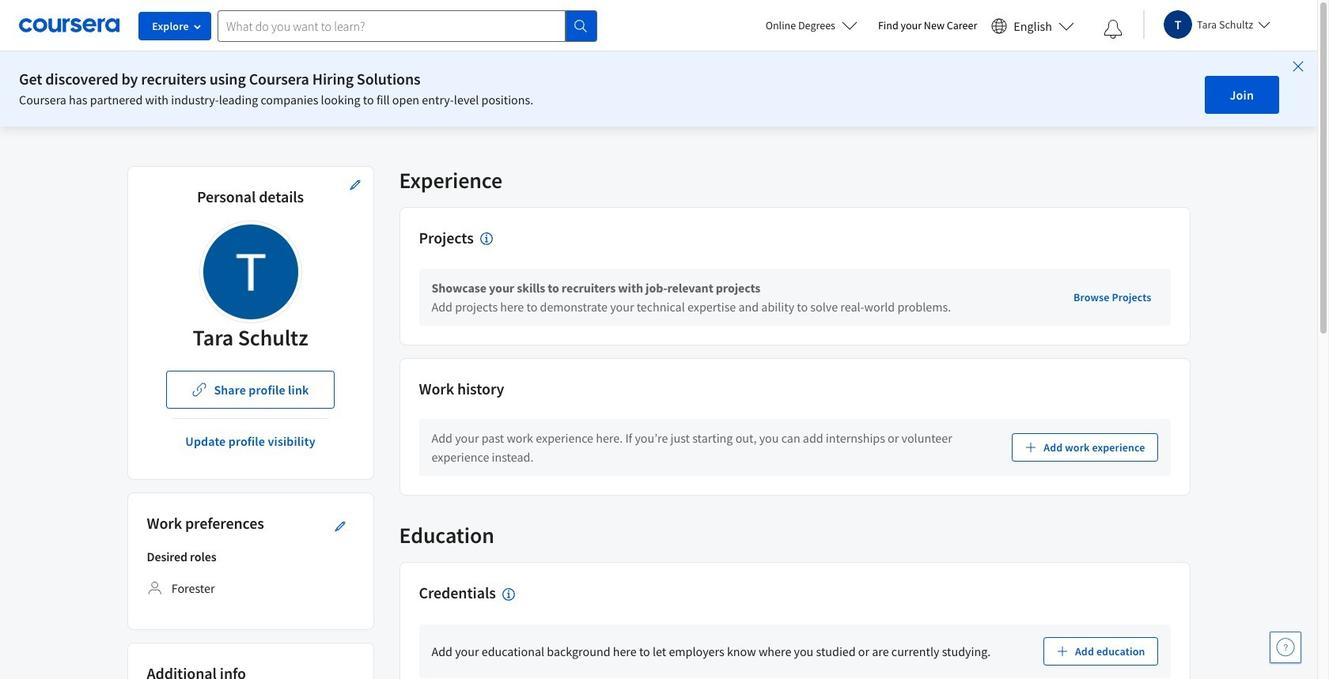 Task type: locate. For each thing, give the bounding box(es) containing it.
None search field
[[218, 10, 598, 42]]

coursera image
[[19, 13, 120, 38]]

information about credentials section image
[[502, 588, 515, 601]]

edit image
[[334, 521, 346, 533]]

profile photo image
[[203, 225, 298, 320]]



Task type: describe. For each thing, give the bounding box(es) containing it.
What do you want to learn? text field
[[218, 10, 566, 42]]

information about the projects section image
[[480, 233, 493, 246]]

help center image
[[1277, 639, 1296, 658]]

edit personal details. image
[[349, 179, 361, 192]]



Task type: vqa. For each thing, say whether or not it's contained in the screenshot.
Help Center icon
yes



